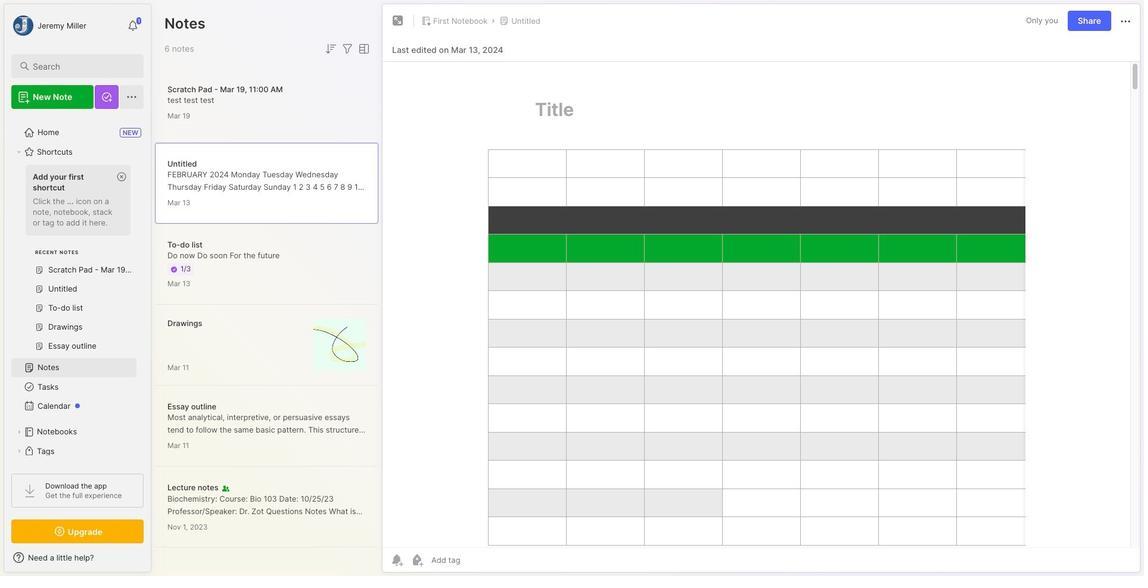 Task type: locate. For each thing, give the bounding box(es) containing it.
add filters image
[[340, 42, 355, 56]]

tree
[[4, 116, 151, 507]]

More actions field
[[1119, 13, 1133, 28]]

View options field
[[355, 42, 371, 56]]

group
[[11, 162, 136, 364]]

click to collapse image
[[150, 555, 159, 569]]

Search text field
[[33, 61, 133, 72]]

add a reminder image
[[390, 554, 404, 568]]

expand note image
[[391, 14, 405, 28]]

add tag image
[[410, 554, 424, 568]]

tree inside main element
[[4, 116, 151, 507]]

note window element
[[382, 4, 1141, 576]]

None search field
[[33, 59, 133, 73]]

Note Editor text field
[[383, 61, 1140, 548]]

WHAT'S NEW field
[[4, 549, 151, 568]]

none search field inside main element
[[33, 59, 133, 73]]

Account field
[[11, 14, 86, 38]]



Task type: vqa. For each thing, say whether or not it's contained in the screenshot.
Insert link icon
no



Task type: describe. For each thing, give the bounding box(es) containing it.
expand tags image
[[15, 448, 23, 455]]

Sort options field
[[324, 42, 338, 56]]

expand notebooks image
[[15, 429, 23, 436]]

more actions image
[[1119, 14, 1133, 28]]

group inside tree
[[11, 162, 136, 364]]

main element
[[0, 0, 155, 577]]

Add tag field
[[430, 556, 520, 566]]

Add filters field
[[340, 42, 355, 56]]

thumbnail image
[[314, 319, 366, 371]]



